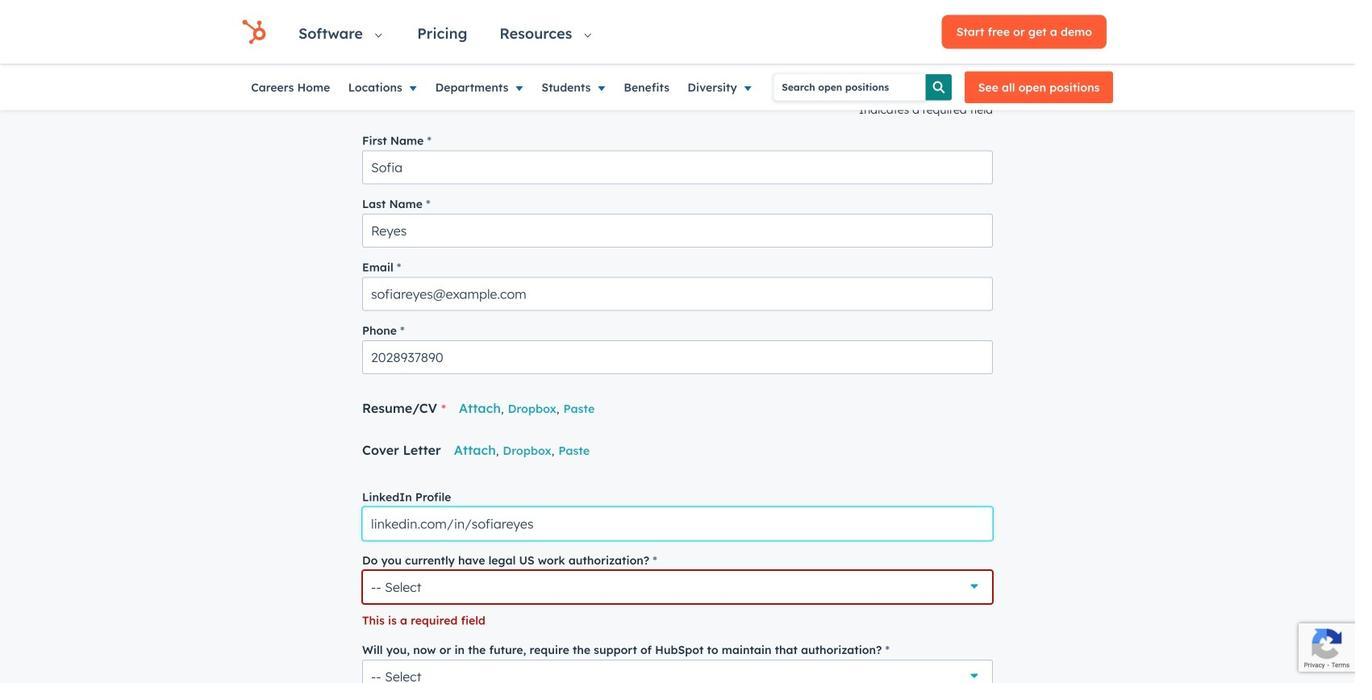 Task type: locate. For each thing, give the bounding box(es) containing it.
None email field
[[362, 277, 994, 311]]

0 vertical spatial select text field
[[362, 570, 994, 604]]

Search all open positions search field
[[775, 74, 926, 101]]

Select text field
[[362, 570, 994, 604], [362, 660, 994, 684]]

None text field
[[362, 214, 994, 248]]

2 select text field from the top
[[362, 660, 994, 684]]

1 vertical spatial select text field
[[362, 660, 994, 684]]

1 select text field from the top
[[362, 570, 994, 604]]

None text field
[[362, 150, 994, 184], [362, 340, 994, 374], [362, 507, 994, 541], [362, 150, 994, 184], [362, 340, 994, 374], [362, 507, 994, 541]]



Task type: describe. For each thing, give the bounding box(es) containing it.
secondary menu menu bar
[[242, 65, 775, 110]]

hubspot image
[[242, 20, 266, 44]]



Task type: vqa. For each thing, say whether or not it's contained in the screenshot.
second SELECT text field from the top of the page
yes



